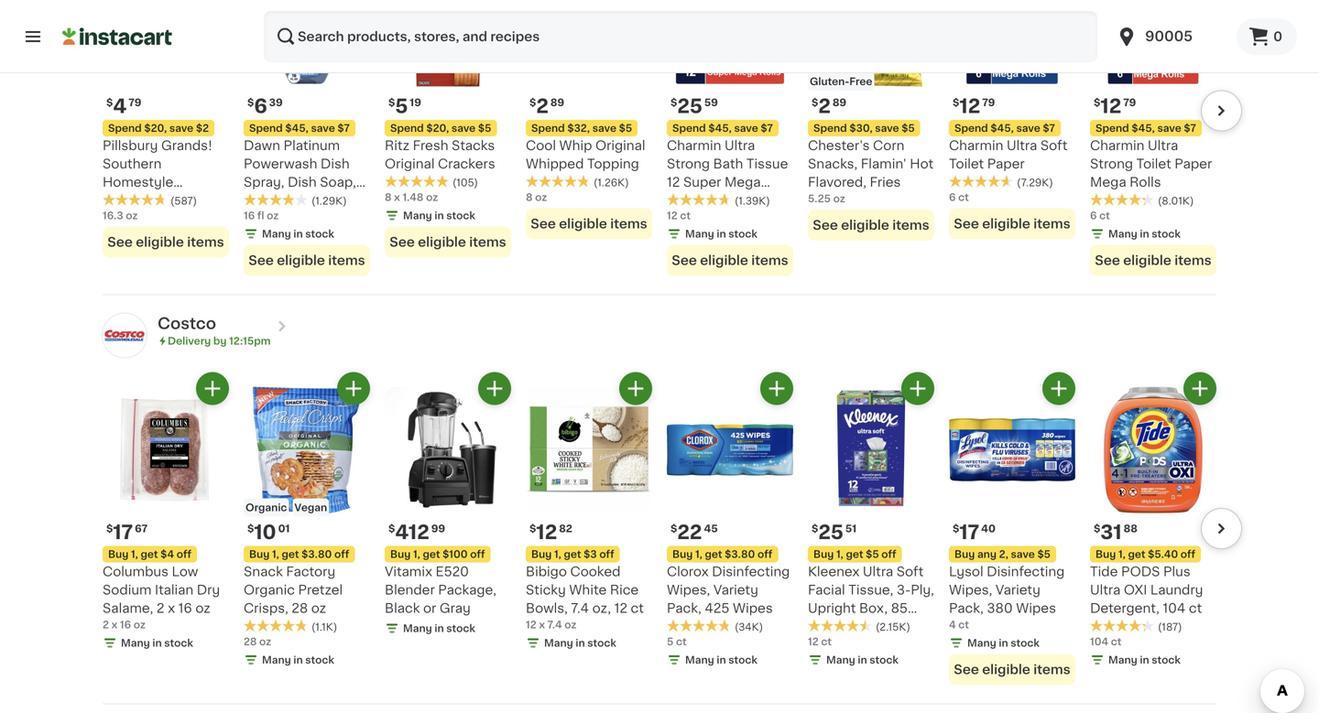 Task type: vqa. For each thing, say whether or not it's contained in the screenshot.
Buy related to 17
yes



Task type: describe. For each thing, give the bounding box(es) containing it.
4 inside lysol disinfecting wipes, variety pack, 380 wipes 4 ct
[[949, 620, 956, 630]]

oz inside chester's corn snacks, flamin' hot flavored, fries 5.25 oz
[[834, 194, 846, 204]]

stock down the (187)
[[1152, 656, 1181, 666]]

add image for 412
[[483, 377, 506, 400]]

ct down "clorox disinfecting wipes, variety pack, 425 wipes"
[[676, 637, 687, 647]]

spend $45, save $7 for charmin ultra strong bath tissue 12 super mega rolls
[[673, 123, 773, 133]]

$5 right 2,
[[1038, 550, 1051, 560]]

pods
[[1122, 566, 1161, 579]]

see eligible items for lysol disinfecting wipes, variety pack, 380 wipes
[[954, 664, 1071, 677]]

crisps,
[[244, 602, 288, 615]]

ct inside tide pods plus ultra oxi laundry detergent, 104 ct
[[1189, 602, 1203, 615]]

item carousel region containing 17
[[77, 372, 1243, 697]]

buy for 17
[[108, 550, 129, 560]]

eligible for pillsbury grands! southern homestyle buttermilk refrigerated biscuit dough
[[136, 236, 184, 249]]

stock down (105)
[[447, 211, 476, 221]]

stock down (34k)
[[729, 656, 758, 666]]

many in stock down oz,
[[544, 639, 617, 649]]

toilet for charmin ultra strong toilet paper mega rolls
[[1137, 158, 1172, 170]]

2 90005 button from the left
[[1116, 11, 1226, 62]]

fl
[[257, 211, 264, 221]]

90005
[[1146, 30, 1193, 43]]

delivery by 12:15pm
[[168, 336, 271, 346]]

buy 1, get $3.80 off for 10
[[249, 550, 349, 560]]

2 vertical spatial 16
[[120, 620, 131, 630]]

$ 31 88
[[1094, 523, 1138, 542]]

many down or
[[403, 624, 432, 634]]

$ 12 79 for charmin ultra strong toilet paper mega rolls
[[1094, 97, 1137, 116]]

in down salame,
[[152, 639, 162, 649]]

product group containing 5
[[385, 0, 511, 258]]

7 buy from the left
[[955, 550, 975, 560]]

many in stock down the tissues,
[[827, 656, 899, 666]]

$ for ritz fresh stacks original crackers
[[389, 98, 395, 108]]

many down the tissues,
[[827, 656, 856, 666]]

$45, for charmin ultra soft toilet paper
[[991, 123, 1014, 133]]

ultra inside tide pods plus ultra oxi laundry detergent, 104 ct
[[1091, 584, 1121, 597]]

dough
[[150, 231, 193, 244]]

soft for 12
[[1041, 139, 1068, 152]]

charmin for charmin ultra strong bath tissue 12 super mega rolls
[[667, 139, 722, 152]]

1 vertical spatial 16
[[178, 602, 192, 615]]

by
[[213, 336, 227, 346]]

many down 104 ct
[[1109, 656, 1138, 666]]

cool
[[526, 139, 556, 152]]

see eligible items for charmin ultra strong toilet paper mega rolls
[[1095, 254, 1212, 267]]

oz down dry
[[195, 602, 210, 615]]

$3
[[584, 550, 597, 560]]

28 oz
[[244, 637, 271, 647]]

in down detergent,
[[1140, 656, 1150, 666]]

get for 412
[[423, 550, 440, 560]]

$ for snack factory organic pretzel crisps, 28 oz
[[247, 524, 254, 534]]

x down italian
[[168, 602, 175, 615]]

cool whip original whipped topping
[[526, 139, 646, 170]]

67
[[135, 524, 148, 534]]

wipes for 425
[[733, 602, 773, 615]]

snack factory organic pretzel crisps, 28 oz
[[244, 566, 343, 615]]

in down the tissues,
[[858, 656, 867, 666]]

oz right the fl
[[267, 211, 279, 221]]

see for charmin ultra strong bath tissue 12 super mega rolls
[[672, 254, 697, 267]]

ct down detergent,
[[1111, 637, 1122, 647]]

see for dawn platinum powerwash dish spray, dish soap, fresh scent
[[249, 254, 274, 267]]

many down the 5 ct
[[685, 656, 715, 666]]

(8.01k)
[[1158, 196, 1194, 206]]

spend $20, save $2
[[108, 123, 209, 133]]

many down super
[[685, 229, 715, 239]]

see eligible items button for ritz fresh stacks original crackers
[[385, 227, 511, 258]]

oz down whipped
[[535, 192, 547, 202]]

oz down the buttermilk
[[126, 211, 138, 221]]

(1.29k)
[[312, 196, 347, 206]]

snacks,
[[808, 158, 858, 170]]

items for dawn platinum powerwash dish spray, dish soap, fresh scent
[[328, 254, 365, 267]]

2 down salame,
[[103, 620, 109, 630]]

pretzel
[[298, 584, 343, 597]]

off for 22
[[758, 550, 773, 560]]

1 horizontal spatial 7.4
[[571, 602, 589, 615]]

many in stock down the (187)
[[1109, 656, 1181, 666]]

$5 for cool whip original whipped topping
[[619, 123, 632, 133]]

0 horizontal spatial dish
[[288, 176, 317, 189]]

eligible for charmin ultra strong bath tissue 12 super mega rolls
[[700, 254, 749, 267]]

12 down charmin ultra strong bath tissue 12 super mega rolls
[[667, 211, 678, 221]]

mega inside 'charmin ultra strong toilet paper mega rolls'
[[1091, 176, 1127, 189]]

product group containing 22
[[667, 372, 794, 668]]

product group containing 10
[[244, 372, 370, 668]]

in down 'charmin ultra strong toilet paper mega rolls'
[[1140, 229, 1150, 239]]

eligible for chester's corn snacks, flamin' hot flavored, fries
[[841, 219, 890, 232]]

16.3
[[103, 211, 123, 221]]

see eligible items button for charmin ultra strong toilet paper mega rolls
[[1091, 245, 1217, 276]]

2 down italian
[[157, 602, 165, 615]]

16 inside product group
[[244, 211, 255, 221]]

facial
[[808, 584, 846, 597]]

$20, for 5
[[426, 123, 449, 133]]

charmin ultra strong bath tissue 12 super mega rolls
[[667, 139, 789, 207]]

25 for $ 25 59
[[678, 97, 703, 116]]

$20, for 4
[[144, 123, 167, 133]]

bibigo cooked sticky white rice bowls, 7.4 oz, 12 ct 12 x 7.4 oz
[[526, 566, 644, 630]]

in down 380
[[999, 639, 1009, 649]]

12 up 'charmin ultra strong toilet paper mega rolls'
[[1101, 97, 1122, 116]]

in down '425'
[[717, 656, 726, 666]]

$32,
[[568, 123, 590, 133]]

toilet for charmin ultra soft toilet paper
[[949, 158, 984, 170]]

ultra for charmin ultra strong bath tissue 12 super mega rolls
[[725, 139, 755, 152]]

$ 22 45
[[671, 523, 718, 542]]

stock down gray
[[447, 624, 476, 634]]

99
[[431, 524, 445, 534]]

save right 2,
[[1011, 550, 1035, 560]]

12 inside charmin ultra strong bath tissue 12 super mega rolls
[[667, 176, 680, 189]]

tide
[[1091, 566, 1118, 579]]

item carousel region containing 4
[[77, 0, 1243, 287]]

see for chester's corn snacks, flamin' hot flavored, fries
[[813, 219, 838, 232]]

save for charmin ultra soft toilet paper
[[1017, 123, 1041, 133]]

$7 for charmin ultra strong toilet paper mega rolls
[[1184, 123, 1197, 133]]

pillsbury
[[103, 139, 158, 152]]

tide pods plus ultra oxi laundry detergent, 104 ct
[[1091, 566, 1204, 615]]

45
[[704, 524, 718, 534]]

stock down columbus low sodium italian dry salame, 2 x 16 oz 2 x 16 oz
[[164, 639, 193, 649]]

in down the 8 x 1.48 oz
[[435, 211, 444, 221]]

many in stock down the (1.1k) at the left of page
[[262, 656, 334, 666]]

ct down charmin ultra soft toilet paper
[[959, 192, 969, 202]]

topping
[[587, 158, 639, 170]]

stock down (8.01k)
[[1152, 229, 1181, 239]]

refrigerated
[[103, 213, 183, 225]]

off for 12
[[600, 550, 615, 560]]

disinfecting for 380
[[987, 566, 1065, 579]]

22
[[678, 523, 702, 542]]

clorox
[[667, 566, 709, 579]]

stock down 380
[[1011, 639, 1040, 649]]

plus
[[1164, 566, 1191, 579]]

stock down (1.39k)
[[729, 229, 758, 239]]

charmin ultra soft toilet paper
[[949, 139, 1068, 170]]

pillsbury grands! southern homestyle buttermilk refrigerated biscuit dough
[[103, 139, 213, 244]]

ct down super
[[680, 211, 691, 221]]

ct down the tissues,
[[821, 637, 832, 647]]

ritz fresh stacks original crackers
[[385, 139, 496, 170]]

chester's
[[808, 139, 870, 152]]

strong for 25
[[667, 158, 710, 170]]

gray
[[440, 602, 471, 615]]

many in stock down (1.39k)
[[685, 229, 758, 239]]

stock down (1.29k)
[[305, 229, 334, 239]]

(34k)
[[735, 623, 764, 633]]

off for 10
[[334, 550, 349, 560]]

stock down (2.15k) on the right bottom
[[870, 656, 899, 666]]

2 up cool
[[536, 97, 549, 116]]

many in stock down 380
[[968, 639, 1040, 649]]

spend for charmin ultra strong bath tissue 12 super mega rolls
[[673, 123, 706, 133]]

homestyle
[[103, 176, 173, 189]]

(1.1k)
[[312, 623, 337, 633]]

buy for 10
[[249, 550, 270, 560]]

see eligible items button for charmin ultra soft toilet paper
[[949, 208, 1076, 240]]

1 vertical spatial 28
[[244, 637, 257, 647]]

biscuit
[[103, 231, 147, 244]]

$ 25 51
[[812, 523, 857, 542]]

oz down salame,
[[134, 620, 146, 630]]

$ for kleenex ultra soft facial tissue, 3-ply, upright box, 85 tissues, 12 ct
[[812, 524, 819, 534]]

items for charmin ultra strong toilet paper mega rolls
[[1175, 254, 1212, 267]]

$ for charmin ultra soft toilet paper
[[953, 98, 960, 108]]

spray,
[[244, 176, 284, 189]]

(187)
[[1158, 623, 1183, 633]]

original inside ritz fresh stacks original crackers
[[385, 158, 435, 170]]

0 vertical spatial dish
[[321, 158, 350, 170]]

italian
[[155, 584, 194, 597]]

see eligible items for charmin ultra soft toilet paper
[[954, 218, 1071, 230]]

(1.26k)
[[594, 178, 629, 188]]

many in stock down (8.01k)
[[1109, 229, 1181, 239]]

instacart logo image
[[62, 26, 172, 48]]

12:15pm
[[229, 336, 271, 346]]

off for 412
[[470, 550, 485, 560]]

strong for 12
[[1091, 158, 1134, 170]]

16 fl oz
[[244, 211, 279, 221]]

many down 16 fl oz
[[262, 229, 291, 239]]

oz down "crisps,"
[[259, 637, 271, 647]]

box,
[[860, 602, 888, 615]]

vitamix e520 blender package, black or gray
[[385, 566, 497, 615]]

buy 1, get $5.40 off
[[1096, 550, 1196, 560]]

pack, for 380
[[949, 602, 984, 615]]

8 x 1.48 oz
[[385, 192, 438, 202]]

kleenex
[[808, 566, 860, 579]]

rolls inside 'charmin ultra strong toilet paper mega rolls'
[[1130, 176, 1162, 189]]

1, for 22
[[696, 550, 703, 560]]

412
[[395, 523, 430, 542]]

bowls,
[[526, 602, 568, 615]]

oz inside snack factory organic pretzel crisps, 28 oz
[[311, 602, 326, 615]]

see eligible items for charmin ultra strong bath tissue 12 super mega rolls
[[672, 254, 789, 267]]

many in stock down (34k)
[[685, 656, 758, 666]]

1, for 17
[[131, 550, 138, 560]]

vitamix
[[385, 566, 432, 579]]

28 inside snack factory organic pretzel crisps, 28 oz
[[292, 602, 308, 615]]

$ 12 79 for charmin ultra soft toilet paper
[[953, 97, 996, 116]]

many down 'charmin ultra strong toilet paper mega rolls'
[[1109, 229, 1138, 239]]

oz right 1.48
[[426, 192, 438, 202]]

1, for 412
[[413, 550, 420, 560]]

ct inside lysol disinfecting wipes, variety pack, 380 wipes 4 ct
[[959, 620, 970, 630]]

lysol
[[949, 566, 984, 579]]

16.3 oz
[[103, 211, 138, 221]]

$ for cool whip original whipped topping
[[530, 98, 536, 108]]

2 down gluten-
[[819, 97, 831, 116]]

x down salame,
[[111, 620, 117, 630]]

organic vegan
[[246, 503, 327, 513]]

in down snack factory organic pretzel crisps, 28 oz
[[294, 656, 303, 666]]

spend $32, save $5
[[532, 123, 632, 133]]

1 90005 button from the left
[[1105, 11, 1237, 62]]

stock down the (1.1k) at the left of page
[[305, 656, 334, 666]]

$4
[[161, 550, 174, 560]]

89 for chester's corn snacks, flamin' hot flavored, fries
[[833, 98, 847, 108]]

0 button
[[1237, 18, 1298, 55]]

spend for charmin ultra strong toilet paper mega rolls
[[1096, 123, 1130, 133]]

free
[[850, 76, 873, 87]]

104 ct
[[1091, 637, 1122, 647]]

buy for 12
[[532, 550, 552, 560]]

oz,
[[593, 602, 611, 615]]

ultra for charmin ultra soft toilet paper
[[1007, 139, 1038, 152]]

gluten-free
[[810, 76, 873, 87]]

save for cool whip original whipped topping
[[593, 123, 617, 133]]

12 inside kleenex ultra soft facial tissue, 3-ply, upright box, 85 tissues, 12 ct
[[864, 621, 877, 634]]

in down super
[[717, 229, 726, 239]]

super
[[684, 176, 722, 189]]

fries
[[870, 176, 901, 189]]

many down 28 oz at the left of page
[[262, 656, 291, 666]]

ct inside kleenex ultra soft facial tissue, 3-ply, upright box, 85 tissues, 12 ct
[[880, 621, 893, 634]]

ct down 'charmin ultra strong toilet paper mega rolls'
[[1100, 211, 1111, 221]]

buy 1, get $100 off
[[390, 550, 485, 560]]

pack, for 425
[[667, 602, 702, 615]]

$ 12 82
[[530, 523, 573, 542]]

in down scent
[[294, 229, 303, 239]]

see for cool whip original whipped topping
[[531, 218, 556, 230]]

many down salame,
[[121, 639, 150, 649]]

salame,
[[103, 602, 153, 615]]

see for pillsbury grands! southern homestyle buttermilk refrigerated biscuit dough
[[108, 236, 133, 249]]

eligible for charmin ultra soft toilet paper
[[983, 218, 1031, 230]]

0
[[1274, 30, 1283, 43]]

12 down rice
[[615, 602, 628, 615]]

79 for pillsbury grands! southern homestyle buttermilk refrigerated biscuit dough
[[129, 98, 141, 108]]

spend $45, save $7 for charmin ultra soft toilet paper
[[955, 123, 1056, 133]]

buy 1, get $3 off
[[532, 550, 615, 560]]

$ for pillsbury grands! southern homestyle buttermilk refrigerated biscuit dough
[[106, 98, 113, 108]]

powerwash
[[244, 158, 317, 170]]

see eligible items for chester's corn snacks, flamin' hot flavored, fries
[[813, 219, 930, 232]]

$ 2 89 for cool whip original whipped topping
[[530, 97, 565, 116]]

mega inside charmin ultra strong bath tissue 12 super mega rolls
[[725, 176, 761, 189]]

hot
[[910, 158, 934, 170]]

12 down bowls,
[[526, 620, 537, 630]]

buy for 25
[[814, 550, 834, 560]]

see eligible items button for cool whip original whipped topping
[[526, 208, 653, 240]]

eligible for cool whip original whipped topping
[[559, 218, 607, 230]]

items for charmin ultra soft toilet paper
[[1034, 218, 1071, 230]]

items for lysol disinfecting wipes, variety pack, 380 wipes
[[1034, 664, 1071, 677]]

save for charmin ultra strong toilet paper mega rolls
[[1158, 123, 1182, 133]]

x inside product group
[[394, 192, 400, 202]]

many in stock down 1.48
[[403, 211, 476, 221]]



Task type: locate. For each thing, give the bounding box(es) containing it.
soft for 25
[[897, 566, 924, 579]]

1 89 from the left
[[551, 98, 565, 108]]

1 horizontal spatial wipes
[[1017, 602, 1057, 615]]

$ up vitamix
[[389, 524, 395, 534]]

in down bibigo cooked sticky white rice bowls, 7.4 oz, 12 ct 12 x 7.4 oz
[[576, 639, 585, 649]]

(105)
[[453, 178, 478, 188]]

variety inside "clorox disinfecting wipes, variety pack, 425 wipes"
[[714, 584, 759, 597]]

buy 1, get $5 off
[[814, 550, 897, 560]]

2 variety from the left
[[996, 584, 1041, 597]]

variety inside lysol disinfecting wipes, variety pack, 380 wipes 4 ct
[[996, 584, 1041, 597]]

1 disinfecting from the left
[[712, 566, 790, 579]]

25 for $ 25 51
[[819, 523, 844, 542]]

2 pack, from the left
[[949, 602, 984, 615]]

1, for 10
[[272, 550, 279, 560]]

2 spend $45, save $7 from the left
[[673, 123, 773, 133]]

$45, up 'charmin ultra strong toilet paper mega rolls'
[[1132, 123, 1155, 133]]

save for dawn platinum powerwash dish spray, dish soap, fresh scent
[[311, 123, 335, 133]]

upright
[[808, 602, 856, 615]]

ultra up tissue,
[[863, 566, 894, 579]]

sticky
[[526, 584, 566, 597]]

1 off from the left
[[177, 550, 192, 560]]

7.4 down bowls,
[[548, 620, 562, 630]]

or
[[423, 602, 437, 615]]

1 horizontal spatial pack,
[[949, 602, 984, 615]]

$ for charmin ultra strong toilet paper mega rolls
[[1094, 98, 1101, 108]]

spend up chester's
[[814, 123, 847, 133]]

oz down bowls,
[[565, 620, 577, 630]]

see eligible items down (1.39k)
[[672, 254, 789, 267]]

1 horizontal spatial 6
[[949, 192, 956, 202]]

0 horizontal spatial 12 ct
[[667, 211, 691, 221]]

many in stock down or
[[403, 624, 476, 634]]

off up plus
[[1181, 550, 1196, 560]]

0 horizontal spatial strong
[[667, 158, 710, 170]]

8 for 2
[[526, 192, 533, 202]]

$ 5 19
[[389, 97, 421, 116]]

0 horizontal spatial 16
[[120, 620, 131, 630]]

buy for 22
[[673, 550, 693, 560]]

$ inside $ 17 40
[[953, 524, 960, 534]]

see eligible items button down scent
[[244, 245, 370, 276]]

2 wipes from the left
[[1017, 602, 1057, 615]]

1 79 from the left
[[129, 98, 141, 108]]

1 item carousel region from the top
[[77, 0, 1243, 287]]

2 $20, from the left
[[426, 123, 449, 133]]

$7 up the platinum
[[338, 123, 350, 133]]

104 down detergent,
[[1091, 637, 1109, 647]]

1 horizontal spatial 104
[[1163, 602, 1186, 615]]

many down bowls,
[[544, 639, 573, 649]]

$7 inside product group
[[338, 123, 350, 133]]

save up grands! on the top left of page
[[169, 123, 194, 133]]

get for 25
[[846, 550, 864, 560]]

0 vertical spatial 6
[[254, 97, 267, 116]]

chester's corn snacks, flamin' hot flavored, fries 5.25 oz
[[808, 139, 934, 204]]

disinfecting inside "clorox disinfecting wipes, variety pack, 425 wipes"
[[712, 566, 790, 579]]

get for 12
[[564, 550, 581, 560]]

$5 up tissue,
[[866, 550, 879, 560]]

1 vertical spatial 25
[[819, 523, 844, 542]]

1 vertical spatial original
[[385, 158, 435, 170]]

organic inside snack factory organic pretzel crisps, 28 oz
[[244, 584, 295, 597]]

0 vertical spatial 6 ct
[[949, 192, 969, 202]]

1 $45, from the left
[[285, 123, 309, 133]]

spend $45, save $7
[[249, 123, 350, 133], [673, 123, 773, 133], [955, 123, 1056, 133], [1096, 123, 1197, 133]]

3 $7 from the left
[[1043, 123, 1056, 133]]

2 strong from the left
[[1091, 158, 1134, 170]]

1 horizontal spatial 17
[[960, 523, 980, 542]]

1 toilet from the left
[[949, 158, 984, 170]]

8 spend from the left
[[1096, 123, 1130, 133]]

save for chester's corn snacks, flamin' hot flavored, fries
[[875, 123, 900, 133]]

get for 22
[[705, 550, 723, 560]]

0 horizontal spatial 28
[[244, 637, 257, 647]]

2 wipes, from the left
[[949, 584, 993, 597]]

1 wipes from the left
[[733, 602, 773, 615]]

spend for chester's corn snacks, flamin' hot flavored, fries
[[814, 123, 847, 133]]

7 off from the left
[[1181, 550, 1196, 560]]

spend for cool whip original whipped topping
[[532, 123, 565, 133]]

disinfecting inside lysol disinfecting wipes, variety pack, 380 wipes 4 ct
[[987, 566, 1065, 579]]

2 off from the left
[[334, 550, 349, 560]]

0 vertical spatial 28
[[292, 602, 308, 615]]

2 17 from the left
[[960, 523, 980, 542]]

rolls inside charmin ultra strong bath tissue 12 super mega rolls
[[667, 194, 699, 207]]

items for charmin ultra strong bath tissue 12 super mega rolls
[[752, 254, 789, 267]]

4 down lysol
[[949, 620, 956, 630]]

lysol disinfecting wipes, variety pack, 380 wipes 4 ct
[[949, 566, 1065, 630]]

snack
[[244, 566, 283, 579]]

2 toilet from the left
[[1137, 158, 1172, 170]]

1 horizontal spatial rolls
[[1130, 176, 1162, 189]]

1 horizontal spatial 79
[[983, 98, 996, 108]]

0 horizontal spatial 79
[[129, 98, 141, 108]]

79 up 'charmin ultra strong toilet paper mega rolls'
[[1124, 98, 1137, 108]]

39
[[269, 98, 283, 108]]

spend $45, save $7 up 'charmin ultra strong toilet paper mega rolls'
[[1096, 123, 1197, 133]]

0 horizontal spatial $20,
[[144, 123, 167, 133]]

eligible down 380
[[983, 664, 1031, 677]]

see eligible items for ritz fresh stacks original crackers
[[390, 236, 507, 249]]

buy up vitamix
[[390, 550, 411, 560]]

spend $45, save $7 for charmin ultra strong toilet paper mega rolls
[[1096, 123, 1197, 133]]

89 for cool whip original whipped topping
[[551, 98, 565, 108]]

4 1, from the left
[[554, 550, 562, 560]]

$ inside $ 17 67
[[106, 524, 113, 534]]

$ for tide pods plus ultra oxi laundry detergent, 104 ct
[[1094, 524, 1101, 534]]

1 add image from the left
[[201, 377, 224, 400]]

$ for charmin ultra strong bath tissue 12 super mega rolls
[[671, 98, 678, 108]]

12 ct for $ 25 51
[[808, 637, 832, 647]]

charmin inside charmin ultra strong bath tissue 12 super mega rolls
[[667, 139, 722, 152]]

eligible down (1.26k)
[[559, 218, 607, 230]]

4 spend from the left
[[532, 123, 565, 133]]

1 vertical spatial fresh
[[244, 194, 279, 207]]

soft up 3-
[[897, 566, 924, 579]]

0 vertical spatial 4
[[113, 97, 127, 116]]

delivery
[[168, 336, 211, 346]]

many down 380
[[968, 639, 997, 649]]

$ inside $ 25 59
[[671, 98, 678, 108]]

off for 17
[[177, 550, 192, 560]]

12 ct down the tissues,
[[808, 637, 832, 647]]

$ 10 01
[[247, 523, 290, 542]]

6 buy from the left
[[814, 550, 834, 560]]

0 horizontal spatial $3.80
[[302, 550, 332, 560]]

strong inside 'charmin ultra strong toilet paper mega rolls'
[[1091, 158, 1134, 170]]

2 add image from the left
[[1189, 377, 1212, 400]]

spend $45, save $7 for dawn platinum powerwash dish spray, dish soap, fresh scent
[[249, 123, 350, 133]]

fresh inside ritz fresh stacks original crackers
[[413, 139, 449, 152]]

6 spend from the left
[[814, 123, 847, 133]]

wipes, inside lysol disinfecting wipes, variety pack, 380 wipes 4 ct
[[949, 584, 993, 597]]

1 horizontal spatial original
[[596, 139, 646, 152]]

7 1, from the left
[[1119, 550, 1126, 560]]

$45, inside product group
[[285, 123, 309, 133]]

tissues,
[[808, 621, 861, 634]]

$ left 45
[[671, 524, 678, 534]]

save up 'charmin ultra strong toilet paper mega rolls'
[[1158, 123, 1182, 133]]

$45,
[[285, 123, 309, 133], [709, 123, 732, 133], [991, 123, 1014, 133], [1132, 123, 1155, 133]]

add image for 31
[[1189, 377, 1212, 400]]

see for charmin ultra soft toilet paper
[[954, 218, 979, 230]]

spend up pillsbury
[[108, 123, 142, 133]]

1 horizontal spatial 4
[[949, 620, 956, 630]]

79 for charmin ultra soft toilet paper
[[983, 98, 996, 108]]

0 horizontal spatial 6 ct
[[949, 192, 969, 202]]

0 horizontal spatial 104
[[1091, 637, 1109, 647]]

ultra inside kleenex ultra soft facial tissue, 3-ply, upright box, 85 tissues, 12 ct
[[863, 566, 894, 579]]

get for 31
[[1129, 550, 1146, 560]]

1 horizontal spatial disinfecting
[[987, 566, 1065, 579]]

see eligible items button for chester's corn snacks, flamin' hot flavored, fries
[[808, 210, 935, 241]]

ct inside bibigo cooked sticky white rice bowls, 7.4 oz, 12 ct 12 x 7.4 oz
[[631, 602, 644, 615]]

6 ct down 'charmin ultra strong toilet paper mega rolls'
[[1091, 211, 1111, 221]]

0 vertical spatial 12 ct
[[667, 211, 691, 221]]

see eligible items button down fries
[[808, 210, 935, 241]]

0 vertical spatial 7.4
[[571, 602, 589, 615]]

buy up lysol
[[955, 550, 975, 560]]

variety for 380
[[996, 584, 1041, 597]]

5 ct
[[667, 637, 687, 647]]

4 off from the left
[[600, 550, 615, 560]]

x inside bibigo cooked sticky white rice bowls, 7.4 oz, 12 ct 12 x 7.4 oz
[[539, 620, 545, 630]]

see eligible items for dawn platinum powerwash dish spray, dish soap, fresh scent
[[249, 254, 365, 267]]

product group containing 31
[[1091, 372, 1217, 668]]

3-
[[897, 584, 911, 597]]

0 vertical spatial 25
[[678, 97, 703, 116]]

whip
[[560, 139, 592, 152]]

1 pack, from the left
[[667, 602, 702, 615]]

off for 31
[[1181, 550, 1196, 560]]

5 add image from the left
[[907, 377, 930, 400]]

toilet
[[949, 158, 984, 170], [1137, 158, 1172, 170]]

spend up dawn
[[249, 123, 283, 133]]

$ inside $ 22 45
[[671, 524, 678, 534]]

soft inside kleenex ultra soft facial tissue, 3-ply, upright box, 85 tissues, 12 ct
[[897, 566, 924, 579]]

ultra inside charmin ultra soft toilet paper
[[1007, 139, 1038, 152]]

$7 for dawn platinum powerwash dish spray, dish soap, fresh scent
[[338, 123, 350, 133]]

2 paper from the left
[[1175, 158, 1213, 170]]

6 get from the left
[[846, 550, 864, 560]]

spend $45, save $7 inside product group
[[249, 123, 350, 133]]

ct
[[959, 192, 969, 202], [680, 211, 691, 221], [1100, 211, 1111, 221], [631, 602, 644, 615], [1189, 602, 1203, 615], [959, 620, 970, 630], [880, 621, 893, 634], [676, 637, 687, 647], [821, 637, 832, 647], [1111, 637, 1122, 647]]

(7.29k)
[[1017, 178, 1054, 188]]

(2.15k)
[[876, 623, 911, 633]]

2 horizontal spatial 79
[[1124, 98, 1137, 108]]

$5 up the corn
[[902, 123, 915, 133]]

1 horizontal spatial variety
[[996, 584, 1041, 597]]

1 vertical spatial 104
[[1091, 637, 1109, 647]]

soap,
[[320, 176, 356, 189]]

white
[[569, 584, 607, 597]]

paper inside charmin ultra soft toilet paper
[[988, 158, 1025, 170]]

stock
[[447, 211, 476, 221], [305, 229, 334, 239], [729, 229, 758, 239], [1152, 229, 1181, 239], [447, 624, 476, 634], [164, 639, 193, 649], [588, 639, 617, 649], [1011, 639, 1040, 649], [305, 656, 334, 666], [729, 656, 758, 666], [870, 656, 899, 666], [1152, 656, 1181, 666]]

add image
[[201, 377, 224, 400], [342, 377, 365, 400], [625, 377, 647, 400], [766, 377, 789, 400], [907, 377, 930, 400], [1048, 377, 1071, 400]]

1 $3.80 from the left
[[302, 550, 332, 560]]

add image
[[483, 377, 506, 400], [1189, 377, 1212, 400]]

3 buy from the left
[[390, 550, 411, 560]]

original inside cool whip original whipped topping
[[596, 139, 646, 152]]

2,
[[999, 550, 1009, 560]]

1 horizontal spatial toilet
[[1137, 158, 1172, 170]]

6 1, from the left
[[837, 550, 844, 560]]

5 get from the left
[[705, 550, 723, 560]]

1 horizontal spatial $ 12 79
[[1094, 97, 1137, 116]]

5 buy from the left
[[673, 550, 693, 560]]

$20,
[[144, 123, 167, 133], [426, 123, 449, 133]]

6 for charmin ultra soft toilet paper
[[949, 192, 956, 202]]

59
[[705, 98, 718, 108]]

0 horizontal spatial buy 1, get $3.80 off
[[249, 550, 349, 560]]

0 horizontal spatial add image
[[483, 377, 506, 400]]

2 buy from the left
[[249, 550, 270, 560]]

wipes inside "clorox disinfecting wipes, variety pack, 425 wipes"
[[733, 602, 773, 615]]

$45, for charmin ultra strong bath tissue 12 super mega rolls
[[709, 123, 732, 133]]

many in stock down salame,
[[121, 639, 193, 649]]

3 79 from the left
[[1124, 98, 1137, 108]]

eligible for charmin ultra strong toilet paper mega rolls
[[1124, 254, 1172, 267]]

spend for pillsbury grands! southern homestyle buttermilk refrigerated biscuit dough
[[108, 123, 142, 133]]

soft up (7.29k)
[[1041, 139, 1068, 152]]

0 horizontal spatial mega
[[725, 176, 761, 189]]

many down 1.48
[[403, 211, 432, 221]]

see for lysol disinfecting wipes, variety pack, 380 wipes
[[954, 664, 979, 677]]

add image for 10
[[342, 377, 365, 400]]

grands!
[[161, 139, 213, 152]]

ultra inside 'charmin ultra strong toilet paper mega rolls'
[[1148, 139, 1179, 152]]

7 spend from the left
[[955, 123, 989, 133]]

items down fries
[[893, 219, 930, 232]]

southern
[[103, 158, 162, 170]]

$ inside '$ 412 99'
[[389, 524, 395, 534]]

Search field
[[264, 11, 1098, 62]]

1 horizontal spatial add image
[[1189, 377, 1212, 400]]

1 paper from the left
[[988, 158, 1025, 170]]

$ for bibigo cooked sticky white rice bowls, 7.4 oz, 12 ct
[[530, 524, 536, 534]]

2 $45, from the left
[[709, 123, 732, 133]]

1 strong from the left
[[667, 158, 710, 170]]

2 $ 2 89 from the left
[[812, 97, 847, 116]]

104 inside tide pods plus ultra oxi laundry detergent, 104 ct
[[1163, 602, 1186, 615]]

get for 17
[[141, 550, 158, 560]]

12
[[960, 97, 981, 116], [1101, 97, 1122, 116], [667, 176, 680, 189], [667, 211, 678, 221], [536, 523, 557, 542], [615, 602, 628, 615], [526, 620, 537, 630], [864, 621, 877, 634], [808, 637, 819, 647]]

pack,
[[667, 602, 702, 615], [949, 602, 984, 615]]

0 vertical spatial 5
[[395, 97, 408, 116]]

$5 for chester's corn snacks, flamin' hot flavored, fries
[[902, 123, 915, 133]]

1 vertical spatial 7.4
[[548, 620, 562, 630]]

8 inside product group
[[385, 192, 392, 202]]

0 horizontal spatial toilet
[[949, 158, 984, 170]]

1 get from the left
[[141, 550, 158, 560]]

1 horizontal spatial 16
[[178, 602, 192, 615]]

organic up '10'
[[246, 503, 287, 513]]

dawn
[[244, 139, 280, 152]]

89 down gluten-free at the top right of page
[[833, 98, 847, 108]]

e520
[[436, 566, 469, 579]]

$ for columbus low sodium italian dry salame, 2 x 16 oz
[[106, 524, 113, 534]]

6 off from the left
[[882, 550, 897, 560]]

2 get from the left
[[282, 550, 299, 560]]

$7
[[338, 123, 350, 133], [761, 123, 773, 133], [1043, 123, 1056, 133], [1184, 123, 1197, 133]]

0 horizontal spatial 5
[[395, 97, 408, 116]]

spend
[[108, 123, 142, 133], [249, 123, 283, 133], [390, 123, 424, 133], [532, 123, 565, 133], [673, 123, 706, 133], [814, 123, 847, 133], [955, 123, 989, 133], [1096, 123, 1130, 133]]

1 horizontal spatial 28
[[292, 602, 308, 615]]

$5 inside product group
[[478, 123, 492, 133]]

4 spend $45, save $7 from the left
[[1096, 123, 1197, 133]]

2 item carousel region from the top
[[77, 372, 1243, 697]]

costco
[[158, 316, 216, 332]]

0 horizontal spatial paper
[[988, 158, 1025, 170]]

1 $20, from the left
[[144, 123, 167, 133]]

0 horizontal spatial wipes
[[733, 602, 773, 615]]

see for ritz fresh stacks original crackers
[[390, 236, 415, 249]]

1 $ 2 89 from the left
[[530, 97, 565, 116]]

1 horizontal spatial 5
[[667, 637, 674, 647]]

2 1, from the left
[[272, 550, 279, 560]]

tissue,
[[849, 584, 894, 597]]

save
[[169, 123, 194, 133], [311, 123, 335, 133], [452, 123, 476, 133], [593, 123, 617, 133], [734, 123, 759, 133], [875, 123, 900, 133], [1017, 123, 1041, 133], [1158, 123, 1182, 133], [1011, 550, 1035, 560]]

1 horizontal spatial mega
[[1091, 176, 1127, 189]]

(587)
[[170, 196, 197, 206]]

ply,
[[911, 584, 935, 597]]

0 horizontal spatial disinfecting
[[712, 566, 790, 579]]

columbus
[[103, 566, 169, 579]]

3 charmin from the left
[[1091, 139, 1145, 152]]

1, for 31
[[1119, 550, 1126, 560]]

buy for 412
[[390, 550, 411, 560]]

16 left the fl
[[244, 211, 255, 221]]

5 off from the left
[[758, 550, 773, 560]]

add image for 25
[[907, 377, 930, 400]]

detergent,
[[1091, 602, 1160, 615]]

0 vertical spatial fresh
[[413, 139, 449, 152]]

0 horizontal spatial 4
[[113, 97, 127, 116]]

product group
[[103, 0, 229, 258], [244, 0, 370, 276], [385, 0, 511, 258], [526, 0, 653, 240], [667, 0, 794, 276], [808, 0, 935, 241], [949, 0, 1076, 240], [1091, 0, 1217, 276], [103, 372, 229, 651], [244, 372, 370, 668], [385, 372, 511, 636], [526, 372, 653, 651], [667, 372, 794, 668], [808, 372, 935, 668], [949, 372, 1076, 686], [1091, 372, 1217, 668]]

2 charmin from the left
[[949, 139, 1004, 152]]

off up "clorox disinfecting wipes, variety pack, 425 wipes"
[[758, 550, 773, 560]]

buy any 2, save $5
[[955, 550, 1051, 560]]

6 down charmin ultra soft toilet paper
[[949, 192, 956, 202]]

$ inside the $ 31 88
[[1094, 524, 1101, 534]]

3 get from the left
[[423, 550, 440, 560]]

disinfecting up '425'
[[712, 566, 790, 579]]

oz inside bibigo cooked sticky white rice bowls, 7.4 oz, 12 ct 12 x 7.4 oz
[[565, 620, 577, 630]]

1 mega from the left
[[725, 176, 761, 189]]

wipes for 380
[[1017, 602, 1057, 615]]

16
[[244, 211, 255, 221], [178, 602, 192, 615], [120, 620, 131, 630]]

3 off from the left
[[470, 550, 485, 560]]

1 variety from the left
[[714, 584, 759, 597]]

2 add image from the left
[[342, 377, 365, 400]]

1 charmin from the left
[[667, 139, 722, 152]]

0 horizontal spatial charmin
[[667, 139, 722, 152]]

2 8 from the left
[[526, 192, 533, 202]]

$ 2 89
[[530, 97, 565, 116], [812, 97, 847, 116]]

1,
[[131, 550, 138, 560], [272, 550, 279, 560], [413, 550, 420, 560], [554, 550, 562, 560], [696, 550, 703, 560], [837, 550, 844, 560], [1119, 550, 1126, 560]]

charmin ultra strong toilet paper mega rolls
[[1091, 139, 1213, 189]]

vegan
[[295, 503, 327, 513]]

buy up clorox
[[673, 550, 693, 560]]

buy 1, get $3.80 off down 45
[[673, 550, 773, 560]]

2 vertical spatial 6
[[1091, 211, 1097, 221]]

get down 51
[[846, 550, 864, 560]]

1 spend from the left
[[108, 123, 142, 133]]

1 horizontal spatial buy 1, get $3.80 off
[[673, 550, 773, 560]]

product group containing 6
[[244, 0, 370, 276]]

pack, inside "clorox disinfecting wipes, variety pack, 425 wipes"
[[667, 602, 702, 615]]

★★★★★
[[385, 175, 449, 188], [385, 175, 449, 188], [526, 175, 590, 188], [526, 175, 590, 188], [949, 175, 1014, 188], [949, 175, 1014, 188], [103, 193, 167, 206], [103, 193, 167, 206], [244, 193, 308, 206], [244, 193, 308, 206], [667, 193, 731, 206], [667, 193, 731, 206], [1091, 193, 1155, 206], [1091, 193, 1155, 206], [244, 620, 308, 633], [244, 620, 308, 633], [667, 620, 731, 633], [667, 620, 731, 633], [808, 620, 872, 633], [808, 620, 872, 633], [1091, 620, 1155, 633], [1091, 620, 1155, 633]]

any
[[978, 550, 997, 560]]

$45, for dawn platinum powerwash dish spray, dish soap, fresh scent
[[285, 123, 309, 133]]

original up topping
[[596, 139, 646, 152]]

380
[[987, 602, 1013, 615]]

spend $20, save $5
[[390, 123, 492, 133]]

$ left 19
[[389, 98, 395, 108]]

$7 for charmin ultra soft toilet paper
[[1043, 123, 1056, 133]]

0 horizontal spatial fresh
[[244, 194, 279, 207]]

8 buy from the left
[[1096, 550, 1116, 560]]

$5 up topping
[[619, 123, 632, 133]]

1 horizontal spatial fresh
[[413, 139, 449, 152]]

in down or
[[435, 624, 444, 634]]

2 $7 from the left
[[761, 123, 773, 133]]

pack, inside lysol disinfecting wipes, variety pack, 380 wipes 4 ct
[[949, 602, 984, 615]]

7 get from the left
[[1129, 550, 1146, 560]]

charmin for charmin ultra soft toilet paper
[[949, 139, 1004, 152]]

bibigo
[[526, 566, 567, 579]]

6 for charmin ultra strong toilet paper mega rolls
[[1091, 211, 1097, 221]]

charmin inside charmin ultra soft toilet paper
[[949, 139, 1004, 152]]

charmin for charmin ultra strong toilet paper mega rolls
[[1091, 139, 1145, 152]]

eligible for lysol disinfecting wipes, variety pack, 380 wipes
[[983, 664, 1031, 677]]

$100
[[443, 550, 468, 560]]

3 spend from the left
[[390, 123, 424, 133]]

1 horizontal spatial $3.80
[[725, 550, 755, 560]]

1 horizontal spatial paper
[[1175, 158, 1213, 170]]

buy 1, get $3.80 off for 22
[[673, 550, 773, 560]]

see eligible items button down 380
[[949, 655, 1076, 686]]

0 vertical spatial soft
[[1041, 139, 1068, 152]]

2 disinfecting from the left
[[987, 566, 1065, 579]]

paper for charmin ultra strong toilet paper mega rolls
[[1175, 158, 1213, 170]]

0 horizontal spatial $ 2 89
[[530, 97, 565, 116]]

1 $ 12 79 from the left
[[953, 97, 996, 116]]

items for ritz fresh stacks original crackers
[[469, 236, 507, 249]]

buy
[[108, 550, 129, 560], [249, 550, 270, 560], [390, 550, 411, 560], [532, 550, 552, 560], [673, 550, 693, 560], [814, 550, 834, 560], [955, 550, 975, 560], [1096, 550, 1116, 560]]

black
[[385, 602, 420, 615]]

strong inside charmin ultra strong bath tissue 12 super mega rolls
[[667, 158, 710, 170]]

costco image
[[103, 314, 147, 358]]

4
[[113, 97, 127, 116], [949, 620, 956, 630]]

off up tissue,
[[882, 550, 897, 560]]

0 horizontal spatial wipes,
[[667, 584, 711, 597]]

$ inside $ 5 19
[[389, 98, 395, 108]]

$3.80
[[302, 550, 332, 560], [725, 550, 755, 560]]

stock down oz,
[[588, 639, 617, 649]]

90005 button
[[1105, 11, 1237, 62], [1116, 11, 1226, 62]]

1 1, from the left
[[131, 550, 138, 560]]

items
[[611, 218, 648, 230], [1034, 218, 1071, 230], [893, 219, 930, 232], [187, 236, 224, 249], [469, 236, 507, 249], [328, 254, 365, 267], [752, 254, 789, 267], [1175, 254, 1212, 267], [1034, 664, 1071, 677]]

1 horizontal spatial 12 ct
[[808, 637, 832, 647]]

01
[[278, 524, 290, 534]]

see eligible items down fries
[[813, 219, 930, 232]]

item carousel region
[[77, 0, 1243, 287], [77, 372, 1243, 697]]

items for cool whip original whipped topping
[[611, 218, 648, 230]]

2 mega from the left
[[1091, 176, 1127, 189]]

soft inside charmin ultra soft toilet paper
[[1041, 139, 1068, 152]]

$ for chester's corn snacks, flamin' hot flavored, fries
[[812, 98, 819, 108]]

get up pods at the bottom
[[1129, 550, 1146, 560]]

$7 up charmin ultra soft toilet paper
[[1043, 123, 1056, 133]]

5 1, from the left
[[696, 550, 703, 560]]

add image for 17
[[201, 377, 224, 400]]

3 $45, from the left
[[991, 123, 1014, 133]]

toilet inside charmin ultra soft toilet paper
[[949, 158, 984, 170]]

1 buy 1, get $3.80 off from the left
[[249, 550, 349, 560]]

1 vertical spatial 6
[[949, 192, 956, 202]]

items for chester's corn snacks, flamin' hot flavored, fries
[[893, 219, 930, 232]]

items for pillsbury grands! southern homestyle buttermilk refrigerated biscuit dough
[[187, 236, 224, 249]]

89
[[551, 98, 565, 108], [833, 98, 847, 108]]

$ inside $ 4 79
[[106, 98, 113, 108]]

$ inside $ 25 51
[[812, 524, 819, 534]]

eligible down (1.39k)
[[700, 254, 749, 267]]

3 spend $45, save $7 from the left
[[955, 123, 1056, 133]]

$ for clorox disinfecting wipes, variety pack, 425 wipes
[[671, 524, 678, 534]]

ultra inside charmin ultra strong bath tissue 12 super mega rolls
[[725, 139, 755, 152]]

1, for 25
[[837, 550, 844, 560]]

1 $7 from the left
[[338, 123, 350, 133]]

4 buy from the left
[[532, 550, 552, 560]]

1 horizontal spatial $ 2 89
[[812, 97, 847, 116]]

1 buy from the left
[[108, 550, 129, 560]]

gluten-
[[810, 76, 850, 87]]

$ 2 89 for chester's corn snacks, flamin' hot flavored, fries
[[812, 97, 847, 116]]

0 horizontal spatial 17
[[113, 523, 133, 542]]

save for charmin ultra strong bath tissue 12 super mega rolls
[[734, 123, 759, 133]]

1 horizontal spatial 6 ct
[[1091, 211, 1111, 221]]

tissue
[[747, 158, 789, 170]]

wipes
[[733, 602, 773, 615], [1017, 602, 1057, 615]]

$ inside $ 6 39
[[247, 98, 254, 108]]

1 vertical spatial 12 ct
[[808, 637, 832, 647]]

0 horizontal spatial $ 12 79
[[953, 97, 996, 116]]

eligible down 16 fl oz
[[277, 254, 325, 267]]

16 down italian
[[178, 602, 192, 615]]

0 vertical spatial item carousel region
[[77, 0, 1243, 287]]

dish up scent
[[288, 176, 317, 189]]

buy up bibigo
[[532, 550, 552, 560]]

off for 25
[[882, 550, 897, 560]]

toilet inside 'charmin ultra strong toilet paper mega rolls'
[[1137, 158, 1172, 170]]

2 $3.80 from the left
[[725, 550, 755, 560]]

3 1, from the left
[[413, 550, 420, 560]]

1 horizontal spatial charmin
[[949, 139, 1004, 152]]

88
[[1124, 524, 1138, 534]]

ct down lysol
[[959, 620, 970, 630]]

wipes inside lysol disinfecting wipes, variety pack, 380 wipes 4 ct
[[1017, 602, 1057, 615]]

6 ct down charmin ultra soft toilet paper
[[949, 192, 969, 202]]

1 horizontal spatial 25
[[819, 523, 844, 542]]

1 add image from the left
[[483, 377, 506, 400]]

wipes, for 425
[[667, 584, 711, 597]]

dish
[[321, 158, 350, 170], [288, 176, 317, 189]]

2 $ 12 79 from the left
[[1094, 97, 1137, 116]]

2 spend from the left
[[249, 123, 283, 133]]

0 horizontal spatial soft
[[897, 566, 924, 579]]

items down (1.29k)
[[328, 254, 365, 267]]

1 horizontal spatial strong
[[1091, 158, 1134, 170]]

$2
[[196, 123, 209, 133]]

0 horizontal spatial pack,
[[667, 602, 702, 615]]

5 spend from the left
[[673, 123, 706, 133]]

12 ct for $ 25 59
[[667, 211, 691, 221]]

see eligible items button for lysol disinfecting wipes, variety pack, 380 wipes
[[949, 655, 1076, 686]]

2 horizontal spatial 6
[[1091, 211, 1097, 221]]

2 buy 1, get $3.80 off from the left
[[673, 550, 773, 560]]

31
[[1101, 523, 1122, 542]]

product group containing 4
[[103, 0, 229, 258]]

1 vertical spatial organic
[[244, 584, 295, 597]]

2 horizontal spatial charmin
[[1091, 139, 1145, 152]]

get for 10
[[282, 550, 299, 560]]

1 horizontal spatial 89
[[833, 98, 847, 108]]

1 wipes, from the left
[[667, 584, 711, 597]]

1 8 from the left
[[385, 192, 392, 202]]

many in stock down scent
[[262, 229, 334, 239]]

see eligible items for cool whip original whipped topping
[[531, 218, 648, 230]]

charmin inside 'charmin ultra strong toilet paper mega rolls'
[[1091, 139, 1145, 152]]

fresh inside dawn platinum powerwash dish spray, dish soap, fresh scent
[[244, 194, 279, 207]]

1 vertical spatial item carousel region
[[77, 372, 1243, 697]]

12 down the tissues,
[[808, 637, 819, 647]]

0 vertical spatial 104
[[1163, 602, 1186, 615]]

toilet up (8.01k)
[[1137, 158, 1172, 170]]

1 horizontal spatial soft
[[1041, 139, 1068, 152]]

79 inside $ 4 79
[[129, 98, 141, 108]]

8 down whipped
[[526, 192, 533, 202]]

see eligible items button down (1.39k)
[[667, 245, 794, 276]]

items down (1.39k)
[[752, 254, 789, 267]]

(1.39k)
[[735, 196, 771, 206]]

0 horizontal spatial 89
[[551, 98, 565, 108]]

spend $45, save $7 down the 59
[[673, 123, 773, 133]]

1 vertical spatial dish
[[288, 176, 317, 189]]

1 horizontal spatial 8
[[526, 192, 533, 202]]

save up "bath"
[[734, 123, 759, 133]]

0 vertical spatial rolls
[[1130, 176, 1162, 189]]

variety for 425
[[714, 584, 759, 597]]

$5.40
[[1148, 550, 1179, 560]]

product group containing 412
[[385, 372, 511, 636]]

0 vertical spatial 16
[[244, 211, 255, 221]]

buttermilk
[[103, 194, 169, 207]]

1 vertical spatial soft
[[897, 566, 924, 579]]

$5 for ritz fresh stacks original crackers
[[478, 123, 492, 133]]

see eligible items
[[531, 218, 648, 230], [954, 218, 1071, 230], [813, 219, 930, 232], [108, 236, 224, 249], [390, 236, 507, 249], [249, 254, 365, 267], [672, 254, 789, 267], [1095, 254, 1212, 267], [954, 664, 1071, 677]]

None search field
[[264, 11, 1098, 62]]

4 $7 from the left
[[1184, 123, 1197, 133]]

3 add image from the left
[[625, 377, 647, 400]]

6 add image from the left
[[1048, 377, 1071, 400]]

0 horizontal spatial 7.4
[[548, 620, 562, 630]]

4 up pillsbury
[[113, 97, 127, 116]]

12 up charmin ultra soft toilet paper
[[960, 97, 981, 116]]

0 horizontal spatial 25
[[678, 97, 703, 116]]

1 horizontal spatial $20,
[[426, 123, 449, 133]]

2 79 from the left
[[983, 98, 996, 108]]

save up stacks
[[452, 123, 476, 133]]

$ inside $ 10 01
[[247, 524, 254, 534]]

0 vertical spatial organic
[[246, 503, 287, 513]]

wipes, inside "clorox disinfecting wipes, variety pack, 425 wipes"
[[667, 584, 711, 597]]

1, up columbus
[[131, 550, 138, 560]]

$ up pillsbury
[[106, 98, 113, 108]]

1 17 from the left
[[113, 523, 133, 542]]

items down lysol disinfecting wipes, variety pack, 380 wipes 4 ct
[[1034, 664, 1071, 677]]

ultra up (7.29k)
[[1007, 139, 1038, 152]]

0 horizontal spatial 6
[[254, 97, 267, 116]]

$ inside $ 12 82
[[530, 524, 536, 534]]

wipes, down lysol
[[949, 584, 993, 597]]

$45, up the platinum
[[285, 123, 309, 133]]

1 vertical spatial 6 ct
[[1091, 211, 1111, 221]]

1 vertical spatial rolls
[[667, 194, 699, 207]]

see eligible items button for pillsbury grands! southern homestyle buttermilk refrigerated biscuit dough
[[103, 227, 229, 258]]

flamin'
[[861, 158, 907, 170]]

2 89 from the left
[[833, 98, 847, 108]]

6 ct
[[949, 192, 969, 202], [1091, 211, 1111, 221]]

1 spend $45, save $7 from the left
[[249, 123, 350, 133]]

paper inside 'charmin ultra strong toilet paper mega rolls'
[[1175, 158, 1213, 170]]

6 inside product group
[[254, 97, 267, 116]]

1 vertical spatial 5
[[667, 637, 674, 647]]

4 $45, from the left
[[1132, 123, 1155, 133]]

4 add image from the left
[[766, 377, 789, 400]]

get left $3
[[564, 550, 581, 560]]

paper for charmin ultra soft toilet paper
[[988, 158, 1025, 170]]

12 left the 82
[[536, 523, 557, 542]]

ct down 85
[[880, 621, 893, 634]]

corn
[[873, 139, 905, 152]]

cooked
[[570, 566, 621, 579]]



